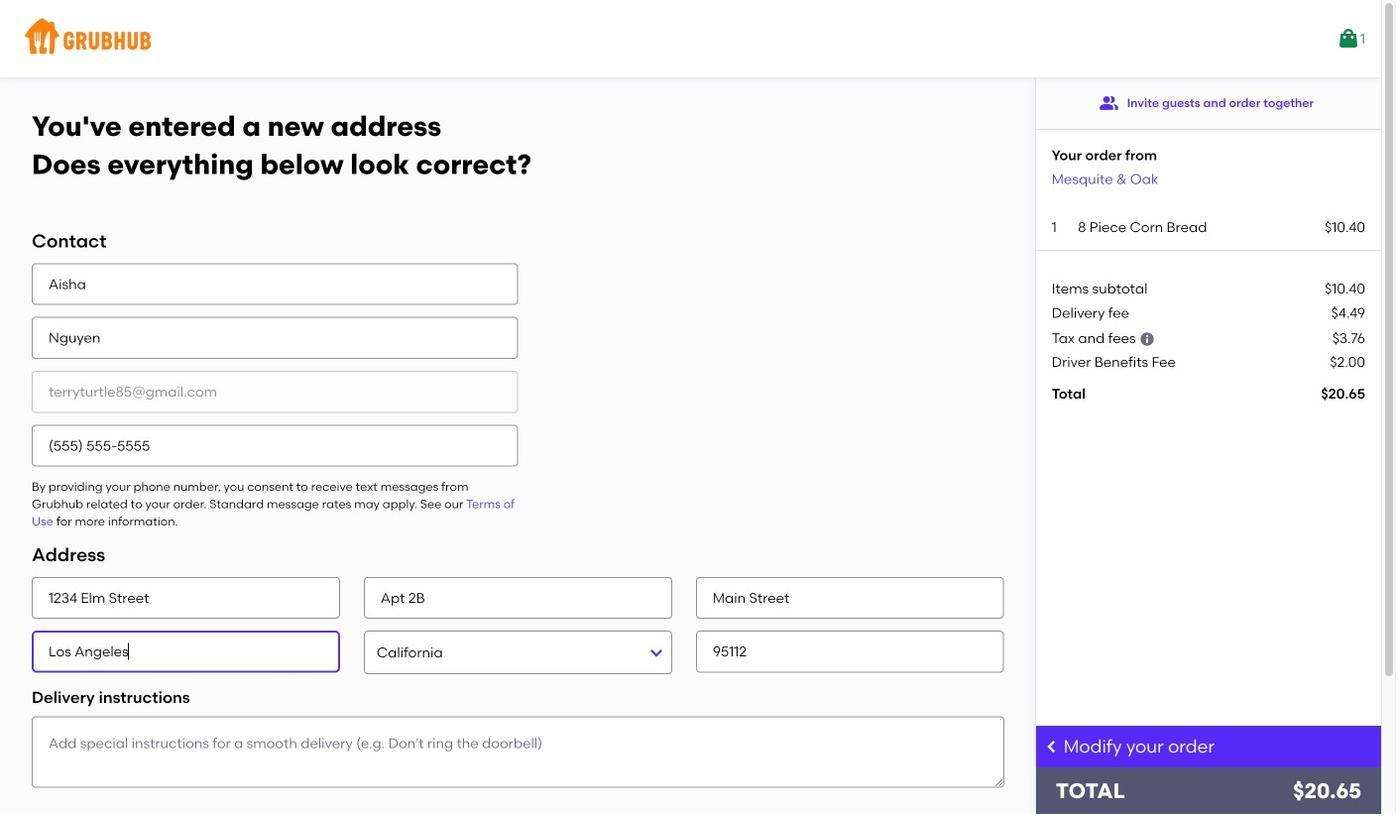 Task type: vqa. For each thing, say whether or not it's contained in the screenshot.
"Phone" phone field
yes



Task type: locate. For each thing, give the bounding box(es) containing it.
svg image
[[1044, 739, 1060, 755]]

Email email field
[[32, 371, 518, 413]]

Address 1 text field
[[32, 577, 340, 619]]

Last name text field
[[32, 317, 518, 359]]

City text field
[[32, 631, 340, 673]]

Address 2 text field
[[364, 577, 672, 619]]

Phone telephone field
[[32, 425, 518, 467]]



Task type: describe. For each thing, give the bounding box(es) containing it.
Add special instructions for a smooth delivery (e.g. Don't ring the doorbell) text field
[[32, 717, 1004, 788]]

First name text field
[[32, 263, 518, 305]]

people icon image
[[1099, 93, 1119, 113]]

Cross street text field
[[696, 577, 1004, 619]]

svg image
[[1140, 331, 1155, 347]]

main navigation navigation
[[0, 0, 1382, 77]]

Zip text field
[[696, 631, 1004, 673]]



